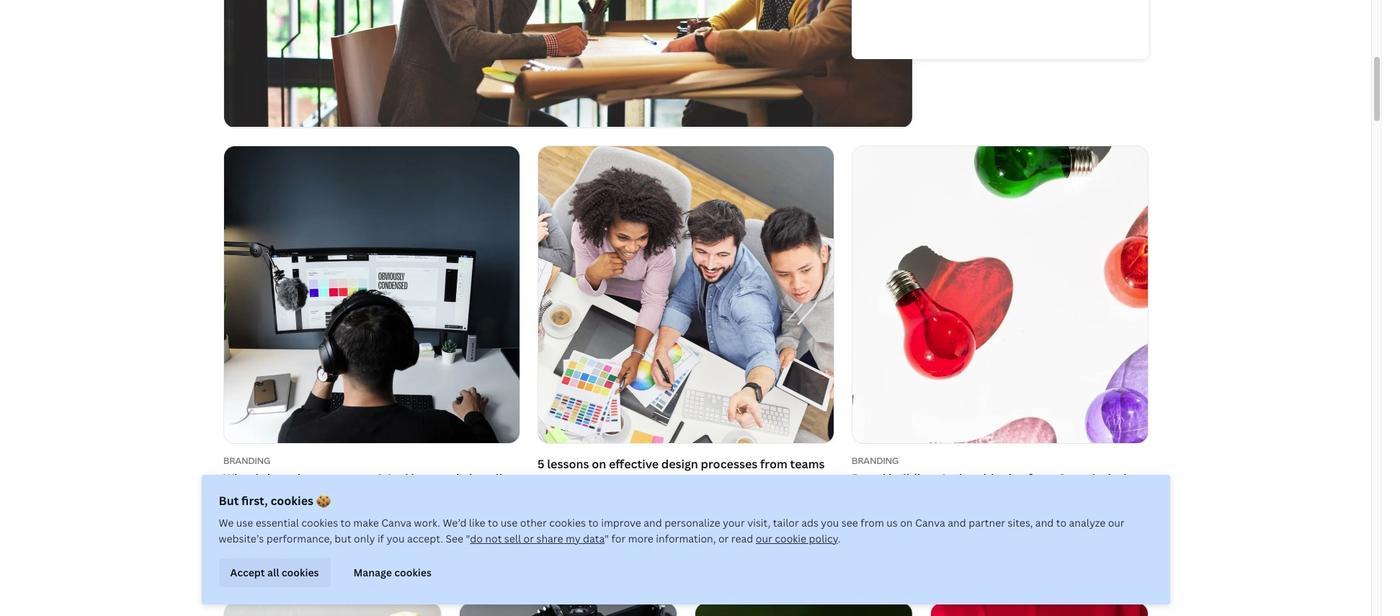 Task type: locate. For each thing, give the bounding box(es) containing it.
0 horizontal spatial branding link
[[223, 455, 520, 467]]

2 horizontal spatial from
[[1028, 470, 1055, 486]]

or
[[524, 532, 534, 546], [719, 532, 729, 546]]

tailor
[[773, 516, 799, 530]]

make
[[353, 516, 379, 530]]

on right us
[[901, 516, 913, 530]]

well.
[[480, 470, 506, 486]]

and
[[385, 470, 408, 486]]

1 vertical spatial do
[[470, 532, 483, 546]]

0 vertical spatial do
[[452, 470, 466, 486]]

and right sites,
[[1036, 516, 1054, 530]]

branding link up tips
[[852, 455, 1149, 467]]

effective
[[609, 456, 659, 472]]

you up policy
[[821, 516, 839, 530]]

.
[[838, 532, 841, 546]]

actionable
[[940, 470, 1001, 486]]

brand up us
[[876, 489, 909, 505]]

building:
[[889, 470, 937, 486]]

you right if at left bottom
[[387, 532, 405, 546]]

5 lessons on effective design processes from teams who use canva
[[537, 456, 825, 490]]

cookies
[[271, 493, 314, 509], [302, 516, 338, 530], [549, 516, 586, 530], [282, 566, 319, 579], [394, 566, 432, 579]]

cookie
[[775, 532, 807, 546]]

brand building image
[[853, 146, 1148, 443]]

" right see
[[466, 532, 470, 546]]

1 horizontal spatial our
[[1109, 516, 1125, 530]]

or right sell
[[524, 532, 534, 546]]

tips
[[1004, 470, 1025, 486]]

website's
[[219, 532, 264, 546]]

1 horizontal spatial design
[[1104, 470, 1141, 486]]

branding link up what is brand management? and how to do it well. link
[[223, 455, 520, 467]]

share
[[537, 532, 563, 546]]

0 horizontal spatial or
[[524, 532, 534, 546]]

" left for
[[605, 532, 609, 546]]

1 horizontal spatial on
[[901, 516, 913, 530]]

but
[[219, 493, 239, 509]]

design right "effective"
[[661, 456, 698, 472]]

1 vertical spatial our
[[756, 532, 773, 546]]

0 horizontal spatial design
[[661, 456, 698, 472]]

our inside we use essential cookies to make canva work. we'd like to use other cookies to improve and personalize your visit, tailor ads you see from us on canva and partner sites, and to analyze our website's performance, but only if you accept. see "
[[1109, 516, 1125, 530]]

1 vertical spatial you
[[387, 532, 405, 546]]

and
[[852, 489, 873, 505], [644, 516, 662, 530], [948, 516, 967, 530], [1036, 516, 1054, 530]]

1 branding link from the left
[[223, 455, 520, 467]]

"
[[466, 532, 470, 546], [605, 532, 609, 546]]

ads
[[802, 516, 819, 530]]

canva inside 5 lessons on effective design processes from teams who use canva
[[586, 475, 621, 490]]

2 or from the left
[[719, 532, 729, 546]]

1 horizontal spatial branding link
[[852, 455, 1149, 467]]

and down brand
[[852, 489, 873, 505]]

0 horizontal spatial from
[[760, 456, 787, 472]]

1 vertical spatial on
[[901, 516, 913, 530]]

do left it
[[452, 470, 466, 486]]

for
[[612, 532, 626, 546]]

use up sell
[[501, 516, 518, 530]]

design right canva's
[[1104, 470, 1141, 486]]

design
[[661, 456, 698, 472], [1104, 470, 1141, 486]]

do
[[452, 470, 466, 486], [470, 532, 483, 546]]

your
[[723, 516, 745, 530]]

from right tips
[[1028, 470, 1055, 486]]

only
[[354, 532, 375, 546]]

to
[[437, 470, 449, 486], [341, 516, 351, 530], [488, 516, 498, 530], [589, 516, 599, 530], [1057, 516, 1067, 530]]

improve
[[601, 516, 641, 530]]

teams down building: at the right bottom
[[912, 489, 947, 505]]

0 vertical spatial teams
[[790, 456, 825, 472]]

from right processes
[[760, 456, 787, 472]]

to left analyze
[[1057, 516, 1067, 530]]

visit,
[[748, 516, 771, 530]]

our down visit,
[[756, 532, 773, 546]]

1 horizontal spatial brand
[[876, 489, 909, 505]]

1 branding from the left
[[223, 455, 270, 467]]

2 branding from the left
[[852, 455, 899, 467]]

but first, cookies 🍪
[[219, 493, 331, 509]]

0 horizontal spatial brand
[[267, 470, 300, 486]]

1 horizontal spatial branding
[[852, 455, 899, 467]]

who
[[537, 475, 561, 490]]

brand right the is
[[267, 470, 300, 486]]

do down like
[[470, 532, 483, 546]]

branding inside "branding what is brand management? and how to do it well."
[[223, 455, 270, 467]]

cookies up essential
[[271, 493, 314, 509]]

cookies up the my
[[549, 516, 586, 530]]

teams inside 5 lessons on effective design processes from teams who use canva
[[790, 456, 825, 472]]

read
[[732, 532, 754, 546]]

branding
[[223, 455, 270, 467], [852, 455, 899, 467]]

essential
[[256, 516, 299, 530]]

we use essential cookies to make canva work. we'd like to use other cookies to improve and personalize your visit, tailor ads you see from us on canva and partner sites, and to analyze our website's performance, but only if you accept. see "
[[219, 516, 1125, 546]]

1 vertical spatial brand
[[876, 489, 909, 505]]

1 horizontal spatial you
[[821, 516, 839, 530]]

it
[[469, 470, 477, 486]]

our
[[1109, 516, 1125, 530], [756, 532, 773, 546]]

on inside we use essential cookies to make canva work. we'd like to use other cookies to improve and personalize your visit, tailor ads you see from us on canva and partner sites, and to analyze our website's performance, but only if you accept. see "
[[901, 516, 913, 530]]

1 " from the left
[[466, 532, 470, 546]]

from
[[760, 456, 787, 472], [1028, 470, 1055, 486], [861, 516, 884, 530]]

not
[[485, 532, 502, 546]]

to right like
[[488, 516, 498, 530]]

to right how at left bottom
[[437, 470, 449, 486]]

cookies down 🍪
[[302, 516, 338, 530]]

but
[[335, 532, 352, 546]]

information,
[[656, 532, 716, 546]]

use
[[564, 475, 583, 490], [236, 516, 253, 530], [501, 516, 518, 530]]

untitleddesign13 image
[[538, 146, 834, 443]]

branding inside branding brand building: actionable tips from canva's design and brand teams
[[852, 455, 899, 467]]

1 horizontal spatial or
[[719, 532, 729, 546]]

you
[[821, 516, 839, 530], [387, 532, 405, 546]]

1 horizontal spatial "
[[605, 532, 609, 546]]

partner
[[969, 516, 1006, 530]]

2 horizontal spatial use
[[564, 475, 583, 490]]

lessons
[[547, 456, 589, 472]]

🍪
[[316, 493, 331, 509]]

2 branding link from the left
[[852, 455, 1149, 467]]

use inside 5 lessons on effective design processes from teams who use canva
[[564, 475, 583, 490]]

manage cookies button
[[342, 559, 443, 588]]

teams
[[790, 456, 825, 472], [912, 489, 947, 505]]

1 vertical spatial teams
[[912, 489, 947, 505]]

accept all cookies
[[230, 566, 319, 579]]

brand
[[267, 470, 300, 486], [876, 489, 909, 505]]

branding link for tips
[[852, 455, 1149, 467]]

0 horizontal spatial our
[[756, 532, 773, 546]]

we
[[219, 516, 234, 530]]

on
[[592, 456, 606, 472], [901, 516, 913, 530]]

we'd
[[443, 516, 467, 530]]

canva up if at left bottom
[[382, 516, 412, 530]]

1 or from the left
[[524, 532, 534, 546]]

if
[[378, 532, 384, 546]]

canva
[[586, 475, 621, 490], [382, 516, 412, 530], [916, 516, 946, 530]]

from left us
[[861, 516, 884, 530]]

branding up what
[[223, 455, 270, 467]]

design thinking image
[[224, 0, 912, 127]]

data
[[583, 532, 605, 546]]

brand
[[852, 470, 886, 486]]

teams up "ads"
[[790, 456, 825, 472]]

accept
[[230, 566, 265, 579]]

0 horizontal spatial branding
[[223, 455, 270, 467]]

0 horizontal spatial use
[[236, 516, 253, 530]]

on right lessons
[[592, 456, 606, 472]]

1 horizontal spatial from
[[861, 516, 884, 530]]

branding what is brand management? and how to do it well.
[[223, 455, 506, 486]]

0 horizontal spatial on
[[592, 456, 606, 472]]

see
[[446, 532, 464, 546]]

canva down "effective"
[[586, 475, 621, 490]]

is
[[255, 470, 264, 486]]

brand inside "branding what is brand management? and how to do it well."
[[267, 470, 300, 486]]

branding up brand
[[852, 455, 899, 467]]

0 vertical spatial brand
[[267, 470, 300, 486]]

1 horizontal spatial teams
[[912, 489, 947, 505]]

design inside 5 lessons on effective design processes from teams who use canva
[[661, 456, 698, 472]]

0 vertical spatial on
[[592, 456, 606, 472]]

5 lessons on effective design processes from teams who use canva link
[[537, 145, 834, 495]]

branding for brand
[[852, 455, 899, 467]]

all
[[267, 566, 279, 579]]

1 horizontal spatial canva
[[586, 475, 621, 490]]

on inside 5 lessons on effective design processes from teams who use canva
[[592, 456, 606, 472]]

and left 'partner'
[[948, 516, 967, 530]]

our right analyze
[[1109, 516, 1125, 530]]

1 horizontal spatial do
[[470, 532, 483, 546]]

do inside "branding what is brand management? and how to do it well."
[[452, 470, 466, 486]]

0 horizontal spatial do
[[452, 470, 466, 486]]

canva right us
[[916, 516, 946, 530]]

1 horizontal spatial use
[[501, 516, 518, 530]]

or left read
[[719, 532, 729, 546]]

use down lessons
[[564, 475, 583, 490]]

branding link
[[223, 455, 520, 467], [852, 455, 1149, 467]]

0 vertical spatial our
[[1109, 516, 1125, 530]]

use up website's
[[236, 516, 253, 530]]

0 horizontal spatial teams
[[790, 456, 825, 472]]

0 horizontal spatial "
[[466, 532, 470, 546]]



Task type: describe. For each thing, give the bounding box(es) containing it.
see
[[842, 516, 859, 530]]

accept all cookies button
[[219, 559, 331, 588]]

from inside 5 lessons on effective design processes from teams who use canva
[[760, 456, 787, 472]]

0 horizontal spatial you
[[387, 532, 405, 546]]

canva's
[[1058, 470, 1101, 486]]

faizur rehman phpzdehn6os unsplash1 image
[[224, 146, 519, 443]]

manage cookies
[[354, 566, 432, 579]]

sites,
[[1008, 516, 1033, 530]]

our cookie policy link
[[756, 532, 838, 546]]

0 horizontal spatial canva
[[382, 516, 412, 530]]

sell
[[505, 532, 521, 546]]

other
[[520, 516, 547, 530]]

first,
[[242, 493, 268, 509]]

branding link for management?
[[223, 455, 520, 467]]

performance,
[[267, 532, 332, 546]]

brand inside branding brand building: actionable tips from canva's design and brand teams
[[876, 489, 909, 505]]

design inside branding brand building: actionable tips from canva's design and brand teams
[[1104, 470, 1141, 486]]

branding brand building: actionable tips from canva's design and brand teams
[[852, 455, 1141, 505]]

how
[[411, 470, 434, 486]]

processes
[[701, 456, 758, 472]]

to inside "branding what is brand management? and how to do it well."
[[437, 470, 449, 486]]

to up but
[[341, 516, 351, 530]]

us
[[887, 516, 898, 530]]

work.
[[414, 516, 441, 530]]

and inside branding brand building: actionable tips from canva's design and brand teams
[[852, 489, 873, 505]]

what is brand management? and how to do it well. link
[[223, 470, 520, 488]]

what
[[223, 470, 253, 486]]

teams inside branding brand building: actionable tips from canva's design and brand teams
[[912, 489, 947, 505]]

more
[[628, 532, 654, 546]]

like
[[469, 516, 486, 530]]

personalize
[[665, 516, 721, 530]]

do not sell or share my data link
[[470, 532, 605, 546]]

design
[[223, 562, 280, 586]]

2 horizontal spatial canva
[[916, 516, 946, 530]]

manage
[[354, 566, 392, 579]]

analyze
[[1070, 516, 1106, 530]]

" inside we use essential cookies to make canva work. we'd like to use other cookies to improve and personalize your visit, tailor ads you see from us on canva and partner sites, and to analyze our website's performance, but only if you accept. see "
[[466, 532, 470, 546]]

2 " from the left
[[605, 532, 609, 546]]

do not sell or share my data " for more information, or read our cookie policy .
[[470, 532, 841, 546]]

5
[[537, 456, 544, 472]]

policy
[[809, 532, 838, 546]]

0 vertical spatial you
[[821, 516, 839, 530]]

cookies right all on the left of page
[[282, 566, 319, 579]]

cookies down accept.
[[394, 566, 432, 579]]

brand building: actionable tips from canva's design and brand teams link
[[852, 470, 1149, 506]]

accept.
[[407, 532, 443, 546]]

from inside branding brand building: actionable tips from canva's design and brand teams
[[1028, 470, 1055, 486]]

management?
[[303, 470, 383, 486]]

branding for what
[[223, 455, 270, 467]]

my
[[566, 532, 581, 546]]

from inside we use essential cookies to make canva work. we'd like to use other cookies to improve and personalize your visit, tailor ads you see from us on canva and partner sites, and to analyze our website's performance, but only if you accept. see "
[[861, 516, 884, 530]]

and up do not sell or share my data " for more information, or read our cookie policy .
[[644, 516, 662, 530]]

to up data
[[589, 516, 599, 530]]



Task type: vqa. For each thing, say whether or not it's contained in the screenshot.
branding brand building: actionable tips from canva's design and brand teams
yes



